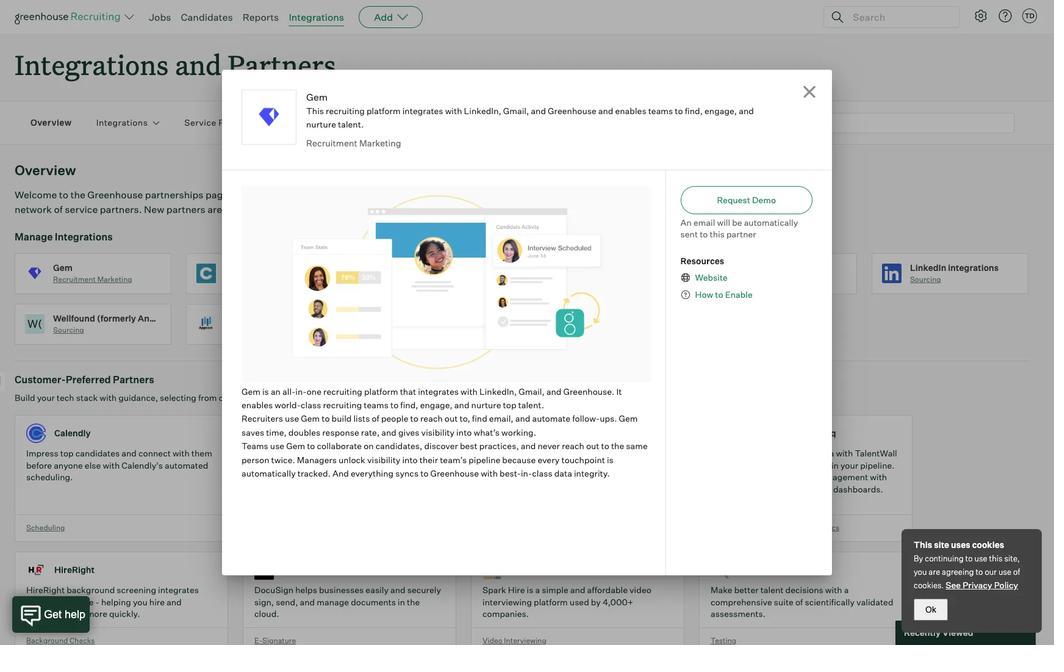 Task type: vqa. For each thing, say whether or not it's contained in the screenshot.
rank
yes



Task type: locate. For each thing, give the bounding box(es) containing it.
recruiting!
[[782, 496, 823, 506]]

hireright inside the hireright background screening integrates with greenhouse - helping you hire and onboard talent more quickly.
[[26, 585, 65, 595]]

partners
[[228, 46, 336, 82], [219, 117, 255, 128], [113, 374, 154, 386]]

manage integrations
[[15, 231, 113, 243]]

scheduling down scheduling.
[[26, 523, 65, 532]]

out up touchpoint
[[587, 441, 600, 451]]

1 horizontal spatial enables
[[616, 106, 647, 116]]

1 horizontal spatial a
[[536, 585, 540, 595]]

engage,
[[705, 106, 738, 116], [420, 400, 453, 410]]

1 vertical spatial screening
[[117, 585, 156, 595]]

automate
[[533, 414, 571, 424]]

and inside welcome to the greenhouse partnerships page where you can explore our 450+ integration partners and our network of service partners. new partners are just a click away.
[[473, 189, 490, 201]]

recruitment down think on the bottom of the page
[[711, 523, 754, 532]]

top inside the gem is an all-in-one recruiting platform that integrates with linkedin, gmail, and greenhouse. it enables world-class recruiting teams to find, engage, and nurture top talent. recruiters use gem to build lists of people to reach out to, find email, and automate follow-ups. gem saves time, doubles response rate, and gives visibility into what's working. teams use gem to collaborate on candidates, discover best practices, and never reach out to the same person twice. managers unlock visibility into their team's pipeline because every touchpoint is automatically tracked. and everything syncs to greenhouse with best-in-class data integrity.
[[503, 400, 517, 410]]

0 vertical spatial spark
[[511, 565, 536, 575]]

1 horizontal spatial engage,
[[705, 106, 738, 116]]

0 horizontal spatial partners
[[167, 203, 206, 216]]

of down site,
[[1014, 567, 1021, 577]]

0 horizontal spatial a
[[244, 203, 249, 216]]

1 vertical spatial gmail,
[[519, 386, 545, 397]]

0 horizontal spatial manage
[[280, 448, 312, 459]]

1 horizontal spatial your
[[746, 448, 764, 459]]

1 vertical spatial spark
[[483, 585, 507, 595]]

doubles
[[289, 427, 321, 438]]

this site uses cookies
[[915, 540, 1005, 550]]

screen,
[[516, 448, 545, 459]]

docusign
[[283, 565, 323, 575], [255, 585, 294, 595]]

teams inside gem this recruiting platform integrates with linkedin, gmail, and greenhouse and enables teams to find, engage, and nurture talent.
[[649, 106, 674, 116]]

wellfound
[[53, 313, 95, 323]]

0 vertical spatial talentwall
[[739, 428, 784, 439]]

greenhouse inside the hireright background screening integrates with greenhouse - helping you hire and onboard talent more quickly.
[[45, 597, 94, 607]]

0 vertical spatial what's
[[474, 427, 500, 438]]

1 vertical spatial overview
[[15, 162, 76, 178]]

this inside by continuing to use this site, you are agreeing to our use of cookies.
[[990, 554, 1003, 563]]

your
[[37, 393, 55, 403], [746, 448, 764, 459], [841, 460, 859, 470]]

automated inside unleash your greenhouse data with talentwall and see what's really going on in your pipeline. combine visual candidate management with beautiful, automated analytics dashboards. think kanban for recruiting!
[[751, 484, 794, 494]]

this up the by
[[915, 540, 933, 550]]

find, inside the gem is an all-in-one recruiting platform that integrates with linkedin, gmail, and greenhouse. it enables world-class recruiting teams to find, engage, and nurture top talent. recruiters use gem to build lists of people to reach out to, find email, and automate follow-ups. gem saves time, doubles response rate, and gives visibility into what's working. teams use gem to collaborate on candidates, discover best practices, and never reach out to the same person twice. managers unlock visibility into their team's pipeline because every touchpoint is automatically tracked. and everything syncs to greenhouse with best-in-class data integrity.
[[401, 400, 419, 410]]

you inside the hireright background screening integrates with greenhouse - helping you hire and onboard talent more quickly.
[[133, 597, 148, 607]]

partners right service
[[219, 117, 255, 128]]

nurture up the find
[[472, 400, 502, 410]]

use
[[285, 414, 299, 424], [270, 441, 285, 451], [975, 554, 988, 563], [999, 567, 1012, 577]]

0 horizontal spatial this
[[306, 106, 324, 116]]

recruitment inside gem recruitment marketing
[[53, 275, 96, 284]]

one inside the gem is an all-in-one recruiting platform that integrates with linkedin, gmail, and greenhouse. it enables world-class recruiting teams to find, engage, and nurture top talent. recruiters use gem to build lists of people to reach out to, find email, and automate follow-ups. gem saves time, doubles response rate, and gives visibility into what's working. teams use gem to collaborate on candidates, discover best practices, and never reach out to the same person twice. managers unlock visibility into their team's pipeline because every touchpoint is automatically tracked. and everything syncs to greenhouse with best-in-class data integrity.
[[307, 386, 322, 397]]

1 candidates from the left
[[76, 448, 120, 459]]

in right documents
[[398, 597, 405, 607]]

one right day
[[316, 460, 331, 470]]

quickly.
[[109, 609, 140, 619]]

docusign up sign,
[[255, 585, 294, 595]]

marketing up the 450+ at the left top of the page
[[360, 138, 401, 149]]

1 horizontal spatial talent
[[761, 585, 784, 595]]

video
[[630, 585, 652, 595]]

best
[[460, 441, 478, 451]]

you inside by continuing to use this site, you are agreeing to our use of cookies.
[[915, 567, 928, 577]]

your down customer-
[[37, 393, 55, 403]]

0 horizontal spatial what's
[[474, 427, 500, 438]]

email
[[694, 217, 716, 228]]

0 horizontal spatial in
[[398, 597, 405, 607]]

is left an
[[262, 386, 269, 397]]

a left simple
[[536, 585, 540, 595]]

securely
[[408, 585, 441, 595]]

of left deep
[[584, 460, 592, 470]]

1 vertical spatial this
[[990, 554, 1003, 563]]

0 vertical spatial is
[[262, 386, 269, 397]]

background down the checkr
[[225, 275, 266, 284]]

1 vertical spatial into
[[403, 455, 418, 465]]

platform inside spark hire is a simple and affordable video interviewing platform used by 4,000+ companies.
[[534, 597, 568, 607]]

sourcing down linkedin
[[911, 275, 942, 284]]

talent. inside gem this recruiting platform integrates with linkedin, gmail, and greenhouse and enables teams to find, engage, and nurture talent.
[[338, 119, 364, 130]]

0 vertical spatial this
[[710, 229, 725, 240]]

gem is an all-in-one recruiting platform that integrates with linkedin, gmail, and greenhouse. it enables world-class recruiting teams to find, engage, and nurture top talent. recruiters use gem to build lists of people to reach out to, find email, and automate follow-ups. gem saves time, doubles response rate, and gives visibility into what's working. teams use gem to collaborate on candidates, discover best practices, and never reach out to the same person twice. managers unlock visibility into their team's pipeline because every touchpoint is automatically tracked. and everything syncs to greenhouse with best-in-class data integrity.
[[242, 386, 648, 479]]

candidates inside impress top candidates and connect with them before anyone else with calendly's automated scheduling.
[[76, 448, 120, 459]]

0 vertical spatial out
[[445, 414, 458, 424]]

use up policy
[[999, 567, 1012, 577]]

a right just
[[244, 203, 249, 216]]

1 horizontal spatial talentwall
[[856, 448, 898, 459]]

request demo button
[[681, 186, 813, 214]]

1 horizontal spatial hire
[[537, 565, 555, 575]]

1 horizontal spatial partners
[[432, 189, 471, 201]]

candidates up deep
[[584, 448, 628, 459]]

checks up appcast job advertising
[[268, 275, 293, 284]]

4,000+
[[603, 597, 634, 607]]

screening up and
[[314, 448, 354, 459]]

2 horizontal spatial your
[[841, 460, 859, 470]]

service
[[185, 117, 217, 128]]

0 vertical spatial recruiting
[[326, 106, 365, 116]]

greenhouse.
[[564, 386, 615, 397]]

of left service
[[54, 203, 63, 216]]

team's
[[440, 455, 467, 465]]

out left "to,"
[[445, 414, 458, 424]]

background down the onboard
[[26, 636, 68, 645]]

can
[[279, 189, 296, 201]]

in up management
[[832, 460, 839, 470]]

2 candidates from the left
[[584, 448, 628, 459]]

1 vertical spatial hire
[[508, 585, 525, 595]]

response
[[322, 427, 359, 438]]

1 vertical spatial docusign
[[255, 585, 294, 595]]

talent left more
[[62, 609, 85, 619]]

hire up simple
[[537, 565, 555, 575]]

checkr
[[225, 262, 254, 273]]

sourcing down hireflow in the top of the page
[[396, 275, 427, 284]]

the down securely
[[407, 597, 420, 607]]

partners down reports link
[[228, 46, 336, 82]]

your up the visual
[[746, 448, 764, 459]]

1 horizontal spatial screening
[[314, 448, 354, 459]]

None text field
[[771, 113, 1015, 133]]

0 vertical spatial the
[[71, 189, 85, 201]]

0 vertical spatial linkedin,
[[464, 106, 502, 116]]

enable
[[726, 289, 753, 300]]

impress
[[26, 448, 58, 459]]

1 vertical spatial checks
[[70, 636, 95, 645]]

talentwall up the really
[[739, 428, 784, 439]]

spark inside spark hire is a simple and affordable video interviewing platform used by 4,000+ companies.
[[483, 585, 507, 595]]

partners for customer-preferred partners
[[113, 374, 154, 386]]

visibility up everything
[[367, 455, 401, 465]]

recruiting inside gem this recruiting platform integrates with linkedin, gmail, and greenhouse and enables teams to find, engage, and nurture talent.
[[326, 106, 365, 116]]

automatically inside the gem is an all-in-one recruiting platform that integrates with linkedin, gmail, and greenhouse. it enables world-class recruiting teams to find, engage, and nurture top talent. recruiters use gem to build lists of people to reach out to, find email, and automate follow-ups. gem saves time, doubles response rate, and gives visibility into what's working. teams use gem to collaborate on candidates, discover best practices, and never reach out to the same person twice. managers unlock visibility into their team's pipeline because every touchpoint is automatically tracked. and everything syncs to greenhouse with best-in-class data integrity.
[[242, 468, 296, 479]]

talentwall up pipeline.
[[856, 448, 898, 459]]

1 horizontal spatial checks
[[268, 275, 293, 284]]

automated inside impress top candidates and connect with them before anyone else with calendly's automated scheduling.
[[165, 460, 208, 470]]

automatically down the source, on the bottom of page
[[483, 460, 537, 470]]

on down data
[[820, 460, 830, 470]]

use down cookies
[[975, 554, 988, 563]]

hire inside spark hire is a simple and affordable video interviewing platform used by 4,000+ companies.
[[508, 585, 525, 595]]

screening inside easily manage screening and onboarding from decision to day one with greater efficiency and compliance.
[[314, 448, 354, 459]]

2 vertical spatial recruitment
[[711, 523, 754, 532]]

nurture
[[306, 119, 336, 130], [472, 400, 502, 410]]

you
[[261, 189, 277, 201], [915, 567, 928, 577], [133, 597, 148, 607]]

automated down them
[[165, 460, 208, 470]]

0 horizontal spatial find,
[[401, 400, 419, 410]]

0 vertical spatial in
[[832, 460, 839, 470]]

platform
[[367, 106, 401, 116], [364, 386, 398, 397], [534, 597, 568, 607]]

hireright up the onboard
[[26, 585, 65, 595]]

one right all-
[[307, 386, 322, 397]]

follow-
[[573, 414, 600, 424]]

teams inside the gem is an all-in-one recruiting platform that integrates with linkedin, gmail, and greenhouse. it enables world-class recruiting teams to find, engage, and nurture top talent. recruiters use gem to build lists of people to reach out to, find email, and automate follow-ups. gem saves time, doubles response rate, and gives visibility into what's working. teams use gem to collaborate on candidates, discover best practices, and never reach out to the same person twice. managers unlock visibility into their team's pipeline because every touchpoint is automatically tracked. and everything syncs to greenhouse with best-in-class data integrity.
[[364, 400, 389, 410]]

hireright for hireright background screening integrates with greenhouse - helping you hire and onboard talent more quickly.
[[26, 585, 65, 595]]

is down the spark hire
[[527, 585, 534, 595]]

and inside the hireright background screening integrates with greenhouse - helping you hire and onboard talent more quickly.
[[167, 597, 182, 607]]

on inside the gem is an all-in-one recruiting platform that integrates with linkedin, gmail, and greenhouse. it enables world-class recruiting teams to find, engage, and nurture top talent. recruiters use gem to build lists of people to reach out to, find email, and automate follow-ups. gem saves time, doubles response rate, and gives visibility into what's working. teams use gem to collaborate on candidates, discover best practices, and never reach out to the same person twice. managers unlock visibility into their team's pipeline because every touchpoint is automatically tracked. and everything syncs to greenhouse with best-in-class data integrity.
[[364, 441, 374, 451]]

1 horizontal spatial this
[[990, 554, 1003, 563]]

2 horizontal spatial recruitment
[[711, 523, 754, 532]]

talent. up automate
[[519, 400, 545, 410]]

the up service
[[71, 189, 85, 201]]

continuing
[[926, 554, 964, 563]]

rank
[[564, 448, 582, 459]]

of down decisions
[[796, 597, 804, 607]]

0 horizontal spatial talentwall
[[739, 428, 784, 439]]

partners right 'integration'
[[432, 189, 471, 201]]

the inside docusign helps businesses easily and securely sign, send, and manage documents in the cloud.
[[407, 597, 420, 607]]

in- down because on the bottom of page
[[521, 468, 532, 479]]

2 vertical spatial is
[[527, 585, 534, 595]]

on down rate,
[[364, 441, 374, 451]]

1 horizontal spatial teams
[[649, 106, 674, 116]]

1 vertical spatial in
[[398, 597, 405, 607]]

talent. up recruitment marketing link at the top left of page
[[338, 119, 364, 130]]

you down the by
[[915, 567, 928, 577]]

partners up 'guidance,'
[[113, 374, 154, 386]]

how to enable
[[696, 289, 753, 300]]

it
[[617, 386, 622, 397]]

ok
[[926, 605, 937, 615]]

1 vertical spatial what's
[[744, 460, 770, 470]]

e-signature
[[255, 636, 296, 645]]

see privacy policy link
[[946, 580, 1019, 590]]

0 vertical spatial on
[[364, 441, 374, 451]]

0 horizontal spatial is
[[262, 386, 269, 397]]

validated
[[857, 597, 894, 607]]

manage inside docusign helps businesses easily and securely sign, send, and manage documents in the cloud.
[[317, 597, 349, 607]]

0 vertical spatial screening
[[314, 448, 354, 459]]

this down will
[[710, 229, 725, 240]]

advertising
[[239, 326, 279, 335]]

greenhouse recruiting image
[[15, 10, 125, 24]]

automatically inside source, screen, and rank candidates automatically with power of deep learning ai
[[483, 460, 537, 470]]

greenhouse
[[548, 106, 597, 116], [88, 189, 143, 201], [765, 448, 814, 459], [431, 468, 479, 479], [45, 597, 94, 607]]

0 vertical spatial talent.
[[338, 119, 364, 130]]

talent up the suite on the right bottom of the page
[[761, 585, 784, 595]]

manage up day
[[280, 448, 312, 459]]

this down cookies
[[990, 554, 1003, 563]]

2 vertical spatial you
[[133, 597, 148, 607]]

spark for spark hire is a simple and affordable video interviewing platform used by 4,000+ companies.
[[483, 585, 507, 595]]

screening for hire
[[117, 585, 156, 595]]

automatically inside an email will be automatically sent to this partner
[[745, 217, 799, 228]]

platform down simple
[[534, 597, 568, 607]]

platform up recruitment marketing link at the top left of page
[[367, 106, 401, 116]]

reach up "discover"
[[421, 414, 443, 424]]

automatically down person
[[242, 468, 296, 479]]

is inside spark hire is a simple and affordable video interviewing platform used by 4,000+ companies.
[[527, 585, 534, 595]]

in inside docusign helps businesses easily and securely sign, send, and manage documents in the cloud.
[[398, 597, 405, 607]]

a up scientifically
[[845, 585, 849, 595]]

0 horizontal spatial are
[[208, 203, 222, 216]]

visibility up "discover"
[[422, 427, 455, 438]]

because
[[503, 455, 536, 465]]

0 vertical spatial in-
[[296, 386, 307, 397]]

the inside welcome to the greenhouse partnerships page where you can explore our 450+ integration partners and our network of service partners. new partners are just a click away.
[[71, 189, 85, 201]]

our inside by continuing to use this site, you are agreeing to our use of cookies.
[[986, 567, 998, 577]]

cookies
[[973, 540, 1005, 550]]

is left learning
[[607, 455, 614, 465]]

1 vertical spatial teams
[[364, 400, 389, 410]]

will
[[718, 217, 731, 228]]

page
[[206, 189, 229, 201]]

1 horizontal spatial talent.
[[519, 400, 545, 410]]

hire
[[537, 565, 555, 575], [508, 585, 525, 595]]

hire for spark hire is a simple and affordable video interviewing platform used by 4,000+ companies.
[[508, 585, 525, 595]]

new
[[144, 203, 164, 216]]

sign,
[[255, 597, 274, 607]]

1 horizontal spatial manage
[[317, 597, 349, 607]]

just
[[224, 203, 241, 216]]

recruitment for recruitment optimization & analytics
[[711, 523, 754, 532]]

analytics
[[808, 523, 840, 532]]

gem left an
[[242, 386, 261, 397]]

1 vertical spatial from
[[421, 448, 439, 459]]

video interviewing
[[483, 636, 547, 645]]

preferred
[[66, 374, 111, 386]]

1 vertical spatial manage
[[317, 597, 349, 607]]

them
[[192, 448, 212, 459]]

of inside by continuing to use this site, you are agreeing to our use of cookies.
[[1014, 567, 1021, 577]]

1 vertical spatial linkedin,
[[480, 386, 517, 397]]

reach up touchpoint
[[562, 441, 585, 451]]

manage
[[280, 448, 312, 459], [317, 597, 349, 607]]

this up recruitment marketing link at the top left of page
[[306, 106, 324, 116]]

use down world-
[[285, 414, 299, 424]]

1 horizontal spatial marketing
[[360, 138, 401, 149]]

1 horizontal spatial reach
[[562, 441, 585, 451]]

sourcing down wellfound
[[53, 326, 84, 335]]

0 horizontal spatial you
[[133, 597, 148, 607]]

docusign for docusign helps businesses easily and securely sign, send, and manage documents in the cloud.
[[255, 585, 294, 595]]

sterling
[[283, 428, 316, 439]]

screening inside the hireright background screening integrates with greenhouse - helping you hire and onboard talent more quickly.
[[117, 585, 156, 595]]

same
[[627, 441, 648, 451]]

the left same
[[612, 441, 625, 451]]

marketing
[[360, 138, 401, 149], [97, 275, 132, 284]]

you up click
[[261, 189, 277, 201]]

of inside source, screen, and rank candidates automatically with power of deep learning ai
[[584, 460, 592, 470]]

marketing up (formerly
[[97, 275, 132, 284]]

0 vertical spatial scheduling
[[396, 326, 435, 335]]

1 vertical spatial on
[[820, 460, 830, 470]]

2 horizontal spatial is
[[607, 455, 614, 465]]

1 horizontal spatial into
[[457, 427, 472, 438]]

gem down manage integrations in the top left of the page
[[53, 262, 73, 273]]

customers
[[234, 393, 276, 403]]

1 vertical spatial the
[[612, 441, 625, 451]]

top
[[503, 400, 517, 410], [60, 448, 74, 459]]

with inside easily manage screening and onboarding from decision to day one with greater efficiency and compliance.
[[333, 460, 350, 470]]

docusign up helps
[[283, 565, 323, 575]]

sourcing inside wellfound (formerly angellist talent) sourcing
[[53, 326, 84, 335]]

greater
[[352, 460, 381, 470]]

touchpoint
[[562, 455, 606, 465]]

0 vertical spatial enables
[[616, 106, 647, 116]]

0 horizontal spatial automated
[[165, 460, 208, 470]]

into up syncs
[[403, 455, 418, 465]]

1 vertical spatial integrations link
[[96, 117, 148, 129]]

0 horizontal spatial in-
[[296, 386, 307, 397]]

0 vertical spatial engage,
[[705, 106, 738, 116]]

class down "every"
[[532, 468, 553, 479]]

find, inside gem this recruiting platform integrates with linkedin, gmail, and greenhouse and enables teams to find, engage, and nurture talent.
[[685, 106, 703, 116]]

1 vertical spatial marketing
[[97, 275, 132, 284]]

on inside unleash your greenhouse data with talentwall and see what's really going on in your pipeline. combine visual candidate management with beautiful, automated analytics dashboards. think kanban for recruiting!
[[820, 460, 830, 470]]

1 horizontal spatial from
[[421, 448, 439, 459]]

from right selecting
[[198, 393, 217, 403]]

0 vertical spatial manage
[[280, 448, 312, 459]]

background inside checkr background checks
[[225, 275, 266, 284]]

nurture up recruitment marketing link at the top left of page
[[306, 119, 336, 130]]

recently
[[905, 628, 941, 638]]

1 vertical spatial talentwall
[[856, 448, 898, 459]]

0 vertical spatial talent
[[761, 585, 784, 595]]

ai
[[650, 460, 659, 470]]

explore
[[298, 189, 332, 201]]

talent inside make better talent decisions with a comprehensive suite of scientifically validated assessments.
[[761, 585, 784, 595]]

recruitment up wellfound
[[53, 275, 96, 284]]

scheduling down hireflow sourcing
[[396, 326, 435, 335]]

0 vertical spatial platform
[[367, 106, 401, 116]]

all-
[[283, 386, 296, 397]]

linkedin
[[911, 262, 947, 273]]

background
[[67, 585, 115, 595]]

marketing inside gem recruitment marketing
[[97, 275, 132, 284]]

recruitment up explore
[[306, 138, 358, 149]]

into down "to,"
[[457, 427, 472, 438]]

0 vertical spatial overview
[[31, 117, 72, 128]]

1 horizontal spatial visibility
[[422, 427, 455, 438]]

kanban
[[736, 496, 767, 506]]

&
[[801, 523, 807, 532]]

in- up world-
[[296, 386, 307, 397]]

integrations for top "integrations" link
[[289, 11, 344, 23]]

their
[[420, 455, 438, 465]]

of right lists
[[372, 414, 380, 424]]

viewed
[[943, 628, 974, 638]]

1 vertical spatial is
[[607, 455, 614, 465]]

2 vertical spatial integrates
[[158, 585, 199, 595]]

what's down the find
[[474, 427, 500, 438]]

top up email, on the left of page
[[503, 400, 517, 410]]

0 vertical spatial nurture
[[306, 119, 336, 130]]

with inside source, screen, and rank candidates automatically with power of deep learning ai
[[539, 460, 556, 470]]

talent inside the hireright background screening integrates with greenhouse - helping you hire and onboard talent more quickly.
[[62, 609, 85, 619]]

platform left that
[[364, 386, 398, 397]]

0 vertical spatial integrations link
[[289, 11, 344, 23]]

gem inside gem recruitment marketing
[[53, 262, 73, 273]]

corp
[[772, 565, 792, 575]]

1 vertical spatial hireright
[[26, 585, 65, 595]]

an
[[271, 386, 281, 397]]

affordable
[[588, 585, 628, 595]]

recruitment optimization & analytics
[[711, 523, 840, 532]]

greenhouse inside welcome to the greenhouse partnerships page where you can explore our 450+ integration partners and our network of service partners. new partners are just a click away.
[[88, 189, 143, 201]]

sourcing inside linkedin integrations sourcing
[[911, 275, 942, 284]]

sent
[[681, 229, 698, 240]]

docusign inside docusign helps businesses easily and securely sign, send, and manage documents in the cloud.
[[255, 585, 294, 595]]

scheduling
[[396, 326, 435, 335], [26, 523, 65, 532]]

top up anyone
[[60, 448, 74, 459]]

1 vertical spatial talent
[[62, 609, 85, 619]]

gem up recruitment marketing link at the top left of page
[[306, 91, 328, 103]]

1 vertical spatial nurture
[[472, 400, 502, 410]]

0 vertical spatial recruitment
[[306, 138, 358, 149]]

are down page
[[208, 203, 222, 216]]

candidates up else
[[76, 448, 120, 459]]

docusign helps businesses easily and securely sign, send, and manage documents in the cloud.
[[255, 585, 441, 619]]

0 horizontal spatial on
[[364, 441, 374, 451]]

gmail, inside gem this recruiting platform integrates with linkedin, gmail, and greenhouse and enables teams to find, engage, and nurture talent.
[[504, 106, 529, 116]]

in inside unleash your greenhouse data with talentwall and see what's really going on in your pipeline. combine visual candidate management with beautiful, automated analytics dashboards. think kanban for recruiting!
[[832, 460, 839, 470]]

gem banner image image
[[242, 186, 651, 382]]

0 horizontal spatial visibility
[[367, 455, 401, 465]]

from left team's
[[421, 448, 439, 459]]

class right the most
[[301, 400, 321, 410]]

screening up helping
[[117, 585, 156, 595]]

your up management
[[841, 460, 859, 470]]

send,
[[276, 597, 298, 607]]

collaborate
[[317, 441, 362, 451]]

automated up the for
[[751, 484, 794, 494]]

guidance,
[[119, 393, 158, 403]]

partners down "partnerships"
[[167, 203, 206, 216]]

1 vertical spatial class
[[532, 468, 553, 479]]

manage down businesses
[[317, 597, 349, 607]]

by left crosschq
[[785, 428, 796, 439]]

calendly
[[54, 428, 91, 439]]



Task type: describe. For each thing, give the bounding box(es) containing it.
sourcing inside hireflow sourcing
[[396, 275, 427, 284]]

use down time,
[[270, 441, 285, 451]]

jobs link
[[149, 11, 171, 23]]

integrates inside gem this recruiting platform integrates with linkedin, gmail, and greenhouse and enables teams to find, engage, and nurture talent.
[[403, 106, 444, 116]]

of inside make better talent decisions with a comprehensive suite of scientifically validated assessments.
[[796, 597, 804, 607]]

rippling hris
[[568, 262, 603, 284]]

one inside easily manage screening and onboarding from decision to day one with greater efficiency and compliance.
[[316, 460, 331, 470]]

(formerly
[[97, 313, 136, 323]]

hire for spark hire
[[537, 565, 555, 575]]

to inside easily manage screening and onboarding from decision to day one with greater efficiency and compliance.
[[290, 460, 298, 470]]

uses
[[952, 540, 971, 550]]

a inside make better talent decisions with a comprehensive suite of scientifically validated assessments.
[[845, 585, 849, 595]]

make
[[711, 585, 733, 595]]

checks inside checkr background checks
[[268, 275, 293, 284]]

1 vertical spatial this
[[915, 540, 933, 550]]

wellfound (formerly angellist talent) sourcing
[[53, 313, 210, 335]]

easily
[[366, 585, 389, 595]]

compliance.
[[255, 472, 303, 482]]

gem inside gem this recruiting platform integrates with linkedin, gmail, and greenhouse and enables teams to find, engage, and nurture talent.
[[306, 91, 328, 103]]

background checks
[[26, 636, 95, 645]]

reports
[[243, 11, 279, 23]]

1 vertical spatial recruiting
[[324, 386, 363, 397]]

jobs
[[149, 11, 171, 23]]

linkedin, inside the gem is an all-in-one recruiting platform that integrates with linkedin, gmail, and greenhouse. it enables world-class recruiting teams to find, engage, and nurture top talent. recruiters use gem to build lists of people to reach out to, find email, and automate follow-ups. gem saves time, doubles response rate, and gives visibility into what's working. teams use gem to collaborate on candidates, discover best practices, and never reach out to the same person twice. managers unlock visibility into their team's pipeline because every touchpoint is automatically tracked. and everything syncs to greenhouse with best-in-class data integrity.
[[480, 386, 517, 397]]

pipeline.
[[861, 460, 895, 470]]

privacy
[[963, 580, 993, 590]]

you inside welcome to the greenhouse partnerships page where you can explore our 450+ integration partners and our network of service partners. new partners are just a click away.
[[261, 189, 277, 201]]

twice.
[[271, 455, 295, 465]]

0 vertical spatial marketing
[[360, 138, 401, 149]]

policy
[[995, 580, 1019, 590]]

calendly's
[[122, 460, 163, 470]]

candidates inside source, screen, and rank candidates automatically with power of deep learning ai
[[584, 448, 628, 459]]

hireright background screening integrates with greenhouse - helping you hire and onboard talent more quickly.
[[26, 585, 199, 619]]

the inside the gem is an all-in-one recruiting platform that integrates with linkedin, gmail, and greenhouse. it enables world-class recruiting teams to find, engage, and nurture top talent. recruiters use gem to build lists of people to reach out to, find email, and automate follow-ups. gem saves time, doubles response rate, and gives visibility into what's working. teams use gem to collaborate on candidates, discover best practices, and never reach out to the same person twice. managers unlock visibility into their team's pipeline because every touchpoint is automatically tracked. and everything syncs to greenhouse with best-in-class data integrity.
[[612, 441, 625, 451]]

nurture inside the gem is an all-in-one recruiting platform that integrates with linkedin, gmail, and greenhouse. it enables world-class recruiting teams to find, engage, and nurture top talent. recruiters use gem to build lists of people to reach out to, find email, and automate follow-ups. gem saves time, doubles response rate, and gives visibility into what's working. teams use gem to collaborate on candidates, discover best practices, and never reach out to the same person twice. managers unlock visibility into their team's pipeline because every touchpoint is automatically tracked. and everything syncs to greenhouse with best-in-class data integrity.
[[472, 400, 502, 410]]

reports link
[[243, 11, 279, 23]]

learning
[[616, 460, 649, 470]]

0 horizontal spatial checks
[[70, 636, 95, 645]]

website link
[[691, 272, 728, 284]]

to inside gem this recruiting platform integrates with linkedin, gmail, and greenhouse and enables teams to find, engage, and nurture talent.
[[675, 106, 684, 116]]

crosschq
[[797, 428, 837, 439]]

gem up doubles
[[301, 414, 320, 424]]

and inside unleash your greenhouse data with talentwall and see what's really going on in your pipeline. combine visual candidate management with beautiful, automated analytics dashboards. think kanban for recruiting!
[[711, 460, 726, 470]]

manage inside easily manage screening and onboarding from decision to day one with greater efficiency and compliance.
[[280, 448, 312, 459]]

integrations for the bottom "integrations" link
[[96, 117, 148, 128]]

candidate
[[774, 472, 814, 482]]

management
[[816, 472, 869, 482]]

to inside an email will be automatically sent to this partner
[[700, 229, 708, 240]]

0 horizontal spatial class
[[301, 400, 321, 410]]

popular
[[300, 393, 331, 403]]

and inside impress top candidates and connect with them before anyone else with calendly's automated scheduling.
[[122, 448, 137, 459]]

agreeing
[[943, 567, 975, 577]]

enables inside the gem is an all-in-one recruiting platform that integrates with linkedin, gmail, and greenhouse. it enables world-class recruiting teams to find, engage, and nurture top talent. recruiters use gem to build lists of people to reach out to, find email, and automate follow-ups. gem saves time, doubles response rate, and gives visibility into what's working. teams use gem to collaborate on candidates, discover best practices, and never reach out to the same person twice. managers unlock visibility into their team's pipeline because every touchpoint is automatically tracked. and everything syncs to greenhouse with best-in-class data integrity.
[[242, 400, 273, 410]]

and inside spark hire is a simple and affordable video interviewing platform used by 4,000+ companies.
[[571, 585, 586, 595]]

with inside make better talent decisions with a comprehensive suite of scientifically validated assessments.
[[826, 585, 843, 595]]

screening for one
[[314, 448, 354, 459]]

recruitment for recruitment marketing
[[306, 138, 358, 149]]

impress top candidates and connect with them before anyone else with calendly's automated scheduling.
[[26, 448, 212, 482]]

gmail, inside the gem is an all-in-one recruiting platform that integrates with linkedin, gmail, and greenhouse. it enables world-class recruiting teams to find, engage, and nurture top talent. recruiters use gem to build lists of people to reach out to, find email, and automate follow-ups. gem saves time, doubles response rate, and gives visibility into what's working. teams use gem to collaborate on candidates, discover best practices, and never reach out to the same person twice. managers unlock visibility into their team's pipeline because every touchpoint is automatically tracked. and everything syncs to greenhouse with best-in-class data integrity.
[[519, 386, 545, 397]]

candidates,
[[376, 441, 423, 451]]

more
[[87, 609, 107, 619]]

with inside gem this recruiting platform integrates with linkedin, gmail, and greenhouse and enables teams to find, engage, and nurture talent.
[[445, 106, 462, 116]]

this inside gem this recruiting platform integrates with linkedin, gmail, and greenhouse and enables teams to find, engage, and nurture talent.
[[306, 106, 324, 116]]

syncs
[[396, 468, 419, 479]]

configure image
[[974, 9, 989, 23]]

spark hire is a simple and affordable video interviewing platform used by 4,000+ companies.
[[483, 585, 652, 619]]

integrates inside the gem is an all-in-one recruiting platform that integrates with linkedin, gmail, and greenhouse. it enables world-class recruiting teams to find, engage, and nurture top talent. recruiters use gem to build lists of people to reach out to, find email, and automate follow-ups. gem saves time, doubles response rate, and gives visibility into what's working. teams use gem to collaborate on candidates, discover best practices, and never reach out to the same person twice. managers unlock visibility into their team's pipeline because every touchpoint is automatically tracked. and everything syncs to greenhouse with best-in-class data integrity.
[[418, 386, 459, 397]]

where
[[231, 189, 259, 201]]

greenhouse inside gem this recruiting platform integrates with linkedin, gmail, and greenhouse and enables teams to find, engage, and nurture talent.
[[548, 106, 597, 116]]

docusign for docusign
[[283, 565, 323, 575]]

1 vertical spatial partners
[[219, 117, 255, 128]]

engage, inside gem this recruiting platform integrates with linkedin, gmail, and greenhouse and enables teams to find, engage, and nurture talent.
[[705, 106, 738, 116]]

a inside welcome to the greenhouse partnerships page where you can explore our 450+ integration partners and our network of service partners. new partners are just a click away.
[[244, 203, 249, 216]]

with inside the hireright background screening integrates with greenhouse - helping you hire and onboard talent more quickly.
[[26, 597, 43, 607]]

nurture inside gem this recruiting platform integrates with linkedin, gmail, and greenhouse and enables teams to find, engage, and nurture talent.
[[306, 119, 336, 130]]

this inside an email will be automatically sent to this partner
[[710, 229, 725, 240]]

candidates
[[181, 11, 233, 23]]

w(
[[27, 317, 42, 331]]

video
[[483, 636, 503, 645]]

to inside welcome to the greenhouse partnerships page where you can explore our 450+ integration partners and our network of service partners. new partners are just a click away.
[[59, 189, 68, 201]]

build
[[332, 414, 352, 424]]

appcast
[[225, 313, 259, 323]]

make better talent decisions with a comprehensive suite of scientifically validated assessments.
[[711, 585, 894, 619]]

recruiters
[[242, 414, 283, 424]]

of inside welcome to the greenhouse partnerships page where you can explore our 450+ integration partners and our network of service partners. new partners are just a click away.
[[54, 203, 63, 216]]

time,
[[266, 427, 287, 438]]

data
[[555, 468, 573, 479]]

request
[[718, 195, 751, 205]]

assessments.
[[711, 609, 766, 619]]

everything
[[351, 468, 394, 479]]

recently viewed
[[905, 628, 974, 638]]

2 vertical spatial recruiting
[[323, 400, 362, 410]]

cloud.
[[255, 609, 279, 619]]

before
[[26, 460, 52, 470]]

rippling
[[568, 262, 603, 273]]

from inside easily manage screening and onboarding from decision to day one with greater efficiency and compliance.
[[421, 448, 439, 459]]

partners.
[[100, 203, 142, 216]]

rate,
[[361, 427, 380, 438]]

linkedin, inside gem this recruiting platform integrates with linkedin, gmail, and greenhouse and enables teams to find, engage, and nurture talent.
[[464, 106, 502, 116]]

what's inside unleash your greenhouse data with talentwall and see what's really going on in your pipeline. combine visual candidate management with beautiful, automated analytics dashboards. think kanban for recruiting!
[[744, 460, 770, 470]]

your for talentwall
[[746, 448, 764, 459]]

managers
[[297, 455, 337, 465]]

partner
[[727, 229, 757, 240]]

1 vertical spatial scheduling
[[26, 523, 65, 532]]

are inside by continuing to use this site, you are agreeing to our use of cookies.
[[929, 567, 941, 577]]

1 horizontal spatial class
[[532, 468, 553, 479]]

connect
[[139, 448, 171, 459]]

greenhouse inside the gem is an all-in-one recruiting platform that integrates with linkedin, gmail, and greenhouse. it enables world-class recruiting teams to find, engage, and nurture top talent. recruiters use gem to build lists of people to reach out to, find email, and automate follow-ups. gem saves time, doubles response rate, and gives visibility into what's working. teams use gem to collaborate on candidates, discover best practices, and never reach out to the same person twice. managers unlock visibility into their team's pipeline because every touchpoint is automatically tracked. and everything syncs to greenhouse with best-in-class data integrity.
[[431, 468, 479, 479]]

away.
[[274, 203, 300, 216]]

see privacy policy
[[946, 580, 1019, 590]]

integrations for integrations and partners
[[15, 46, 169, 82]]

add
[[374, 11, 393, 23]]

criteria
[[739, 565, 770, 575]]

onboard
[[26, 609, 60, 619]]

talentwall inside unleash your greenhouse data with talentwall and see what's really going on in your pipeline. combine visual candidate management with beautiful, automated analytics dashboards. think kanban for recruiting!
[[856, 448, 898, 459]]

1 vertical spatial background
[[26, 636, 68, 645]]

add button
[[359, 6, 423, 28]]

manage
[[15, 231, 53, 243]]

gem right 'ups.' at the right of page
[[619, 414, 638, 424]]

recruitment marketing link
[[306, 138, 401, 149]]

every
[[538, 455, 560, 465]]

1 horizontal spatial in-
[[521, 468, 532, 479]]

td button
[[1021, 6, 1040, 26]]

build
[[15, 393, 35, 403]]

your for customer-
[[37, 393, 55, 403]]

criteria corp
[[739, 565, 792, 575]]

of inside the gem is an all-in-one recruiting platform that integrates with linkedin, gmail, and greenhouse. it enables world-class recruiting teams to find, engage, and nurture top talent. recruiters use gem to build lists of people to reach out to, find email, and automate follow-ups. gem saves time, doubles response rate, and gives visibility into what's working. teams use gem to collaborate on candidates, discover best practices, and never reach out to the same person twice. managers unlock visibility into their team's pipeline because every touchpoint is automatically tracked. and everything syncs to greenhouse with best-in-class data integrity.
[[372, 414, 380, 424]]

are inside welcome to the greenhouse partnerships page where you can explore our 450+ integration partners and our network of service partners. new partners are just a click away.
[[208, 203, 222, 216]]

beautiful,
[[711, 484, 749, 494]]

welcome
[[15, 189, 57, 201]]

website
[[696, 273, 728, 283]]

integrity.
[[574, 468, 610, 479]]

gem down sterling on the bottom of the page
[[286, 441, 305, 451]]

1 vertical spatial reach
[[562, 441, 585, 451]]

interviewing
[[504, 636, 547, 645]]

hris
[[568, 275, 585, 284]]

saves
[[242, 427, 264, 438]]

by inside spark hire is a simple and affordable video interviewing platform used by 4,000+ companies.
[[591, 597, 601, 607]]

what's inside the gem is an all-in-one recruiting platform that integrates with linkedin, gmail, and greenhouse. it enables world-class recruiting teams to find, engage, and nurture top talent. recruiters use gem to build lists of people to reach out to, find email, and automate follow-ups. gem saves time, doubles response rate, and gives visibility into what's working. teams use gem to collaborate on candidates, discover best practices, and never reach out to the same person twice. managers unlock visibility into their team's pipeline because every touchpoint is automatically tracked. and everything syncs to greenhouse with best-in-class data integrity.
[[474, 427, 500, 438]]

really
[[772, 460, 794, 470]]

hireright for hireright
[[54, 565, 95, 575]]

1 horizontal spatial out
[[587, 441, 600, 451]]

top inside impress top candidates and connect with them before anyone else with calendly's automated scheduling.
[[60, 448, 74, 459]]

platform inside gem this recruiting platform integrates with linkedin, gmail, and greenhouse and enables teams to find, engage, and nurture talent.
[[367, 106, 401, 116]]

0 horizontal spatial out
[[445, 414, 458, 424]]

1 vertical spatial partners
[[167, 203, 206, 216]]

0 vertical spatial partners
[[432, 189, 471, 201]]

2 vertical spatial your
[[841, 460, 859, 470]]

1 horizontal spatial by
[[785, 428, 796, 439]]

documents
[[351, 597, 396, 607]]

deep
[[594, 460, 614, 470]]

analytics
[[796, 484, 832, 494]]

comprehensive
[[711, 597, 773, 607]]

spark for spark hire
[[511, 565, 536, 575]]

gem recruitment marketing
[[53, 262, 132, 284]]

enables inside gem this recruiting platform integrates with linkedin, gmail, and greenhouse and enables teams to find, engage, and nurture talent.
[[616, 106, 647, 116]]

a inside spark hire is a simple and affordable video interviewing platform used by 4,000+ companies.
[[536, 585, 540, 595]]

Search text field
[[850, 8, 949, 26]]

engage, inside the gem is an all-in-one recruiting platform that integrates with linkedin, gmail, and greenhouse. it enables world-class recruiting teams to find, engage, and nurture top talent. recruiters use gem to build lists of people to reach out to, find email, and automate follow-ups. gem saves time, doubles response rate, and gives visibility into what's working. teams use gem to collaborate on candidates, discover best practices, and never reach out to the same person twice. managers unlock visibility into their team's pipeline because every touchpoint is automatically tracked. and everything syncs to greenhouse with best-in-class data integrity.
[[420, 400, 453, 410]]

platform inside the gem is an all-in-one recruiting platform that integrates with linkedin, gmail, and greenhouse. it enables world-class recruiting teams to find, engage, and nurture top talent. recruiters use gem to build lists of people to reach out to, find email, and automate follow-ups. gem saves time, doubles response rate, and gives visibility into what's working. teams use gem to collaborate on candidates, discover best practices, and never reach out to the same person twice. managers unlock visibility into their team's pipeline because every touchpoint is automatically tracked. and everything syncs to greenhouse with best-in-class data integrity.
[[364, 386, 398, 397]]

integrates inside the hireright background screening integrates with greenhouse - helping you hire and onboard talent more quickly.
[[158, 585, 199, 595]]

0 vertical spatial from
[[198, 393, 217, 403]]

businesses
[[319, 585, 364, 595]]

pipeline
[[469, 455, 501, 465]]

0 vertical spatial into
[[457, 427, 472, 438]]

greenhouse inside unleash your greenhouse data with talentwall and see what's really going on in your pipeline. combine visual candidate management with beautiful, automated analytics dashboards. think kanban for recruiting!
[[765, 448, 814, 459]]

talent. inside the gem is an all-in-one recruiting platform that integrates with linkedin, gmail, and greenhouse. it enables world-class recruiting teams to find, engage, and nurture top talent. recruiters use gem to build lists of people to reach out to, find email, and automate follow-ups. gem saves time, doubles response rate, and gives visibility into what's working. teams use gem to collaborate on candidates, discover best practices, and never reach out to the same person twice. managers unlock visibility into their team's pipeline because every touchpoint is automatically tracked. and everything syncs to greenhouse with best-in-class data integrity.
[[519, 400, 545, 410]]

0 horizontal spatial reach
[[421, 414, 443, 424]]

and inside source, screen, and rank candidates automatically with power of deep learning ai
[[547, 448, 562, 459]]

source,
[[483, 448, 514, 459]]

testing
[[711, 636, 737, 645]]

partners for integrations and partners
[[228, 46, 336, 82]]

teams
[[242, 441, 269, 451]]

customer-preferred partners
[[15, 374, 154, 386]]

ok button
[[915, 599, 949, 621]]



